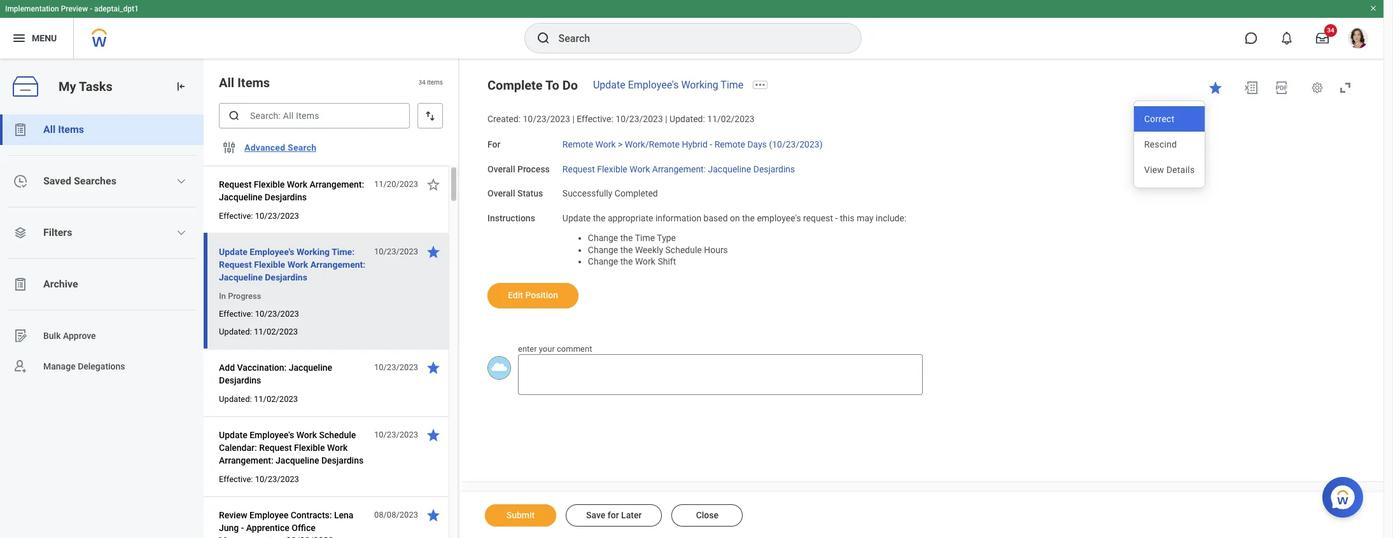 Task type: vqa. For each thing, say whether or not it's contained in the screenshot.


Task type: locate. For each thing, give the bounding box(es) containing it.
1 vertical spatial employee's
[[250, 247, 294, 257]]

based
[[704, 213, 728, 223]]

menu
[[32, 33, 57, 43]]

2 overall from the top
[[488, 189, 515, 199]]

all items
[[219, 75, 270, 90], [43, 123, 84, 136]]

progress
[[228, 291, 261, 301]]

update for update employee's work schedule calendar: request flexible work arrangement: jacqueline desjardins
[[219, 430, 247, 440]]

desjardins inside update employee's working time: request flexible work arrangement: jacqueline desjardins
[[265, 272, 307, 283]]

updated:
[[670, 114, 705, 124], [219, 327, 252, 337], [219, 395, 252, 404]]

3 effective: 10/23/2023 from the top
[[219, 475, 299, 484]]

0 vertical spatial 34
[[1327, 27, 1334, 34]]

0 horizontal spatial on
[[274, 536, 284, 538]]

desjardins inside the update employee's work schedule calendar: request flexible work arrangement: jacqueline desjardins
[[321, 456, 364, 466]]

update inside update employee's working time: request flexible work arrangement: jacqueline desjardins
[[219, 247, 247, 257]]

11/02/2023 up vaccination:
[[254, 327, 298, 337]]

time:
[[332, 247, 355, 257]]

- left this
[[835, 213, 838, 223]]

1 horizontal spatial all items
[[219, 75, 270, 90]]

star image for add vaccination: jacqueline desjardins
[[426, 360, 441, 375]]

effective: 10/23/2023 up employee
[[219, 475, 299, 484]]

employee's up calendar:
[[250, 430, 294, 440]]

0 horizontal spatial |
[[572, 114, 575, 124]]

on
[[730, 213, 740, 223], [274, 536, 284, 538]]

update up calendar:
[[219, 430, 247, 440]]

2 vertical spatial employee's
[[250, 430, 294, 440]]

11/02/2023 up days
[[707, 114, 755, 124]]

overall up instructions
[[488, 189, 515, 199]]

0 horizontal spatial all items
[[43, 123, 84, 136]]

request
[[563, 164, 595, 174], [219, 179, 252, 190], [219, 260, 252, 270], [259, 443, 292, 453]]

schedule inside change the time type change the weekly schedule hours change the work shift
[[665, 245, 702, 255]]

flexible inside update employee's working time: request flexible work arrangement: jacqueline desjardins
[[254, 260, 285, 270]]

view printable version (pdf) image
[[1274, 80, 1289, 95]]

star image
[[1208, 80, 1223, 95], [426, 177, 441, 192], [426, 360, 441, 375]]

1 effective: 10/23/2023 from the top
[[219, 211, 299, 221]]

overall for overall process
[[488, 164, 515, 174]]

1 updated: 11/02/2023 from the top
[[219, 327, 298, 337]]

employee's inside the update employee's work schedule calendar: request flexible work arrangement: jacqueline desjardins
[[250, 430, 294, 440]]

employee's inside update employee's working time: request flexible work arrangement: jacqueline desjardins
[[250, 247, 294, 257]]

- up management
[[241, 523, 244, 533]]

successfully completed
[[563, 189, 658, 199]]

information
[[655, 213, 701, 223]]

employee's
[[757, 213, 801, 223]]

request inside request flexible work arrangement: jacqueline desjardins
[[219, 179, 252, 190]]

overall
[[488, 164, 515, 174], [488, 189, 515, 199]]

advanced search
[[244, 143, 316, 153]]

request up in progress
[[219, 260, 252, 270]]

advanced
[[244, 143, 285, 153]]

jacqueline up contracts:
[[276, 456, 319, 466]]

work
[[595, 139, 616, 149], [630, 164, 650, 174], [287, 179, 307, 190], [635, 257, 655, 267], [287, 260, 308, 270], [296, 430, 317, 440], [327, 443, 348, 453]]

arrangement: inside request flexible work arrangement: jacqueline desjardins
[[310, 179, 364, 190]]

0 vertical spatial time
[[721, 79, 744, 91]]

34 inside item list element
[[418, 79, 426, 86]]

2 | from the left
[[665, 114, 667, 124]]

update down successfully
[[563, 213, 591, 223]]

archive button
[[0, 269, 204, 300]]

effective: 10/23/2023 for employee's
[[219, 475, 299, 484]]

jacqueline right vaccination:
[[289, 363, 332, 373]]

add vaccination: jacqueline desjardins
[[219, 363, 332, 386]]

all
[[219, 75, 234, 90], [43, 123, 56, 136]]

overall for overall status
[[488, 189, 515, 199]]

1 horizontal spatial items
[[237, 75, 270, 90]]

updated: down in progress
[[219, 327, 252, 337]]

- inside the menu banner
[[90, 4, 92, 13]]

0 horizontal spatial items
[[58, 123, 84, 136]]

1 vertical spatial updated: 11/02/2023
[[219, 395, 298, 404]]

request flexible work arrangement: jacqueline desjardins
[[563, 164, 795, 174], [219, 179, 364, 202]]

08/08/2023 right lena on the bottom
[[374, 510, 418, 520]]

status
[[517, 189, 543, 199]]

updated: up remote work > work/remote hybrid - remote days (10/23/2023) link
[[670, 114, 705, 124]]

1 star image from the top
[[426, 244, 441, 260]]

1 vertical spatial all items
[[43, 123, 84, 136]]

34 inside button
[[1327, 27, 1334, 34]]

2 star image from the top
[[426, 428, 441, 443]]

34 left items
[[418, 79, 426, 86]]

updated: down the add
[[219, 395, 252, 404]]

updated: 11/02/2023 up vaccination:
[[219, 327, 298, 337]]

clock check image
[[13, 174, 28, 189]]

1 horizontal spatial remote
[[715, 139, 745, 149]]

request flexible work arrangement: jacqueline desjardins down search
[[219, 179, 364, 202]]

2 effective: 10/23/2023 from the top
[[219, 309, 299, 319]]

- right hybrid
[[710, 139, 712, 149]]

all up search icon
[[219, 75, 234, 90]]

update employee's work schedule calendar: request flexible work arrangement: jacqueline desjardins button
[[219, 428, 367, 468]]

desjardins inside add vaccination: jacqueline desjardins
[[219, 375, 261, 386]]

employee's
[[628, 79, 679, 91], [250, 247, 294, 257], [250, 430, 294, 440]]

updated: 11/02/2023 down add vaccination: jacqueline desjardins
[[219, 395, 298, 404]]

comment
[[557, 344, 592, 354]]

1 horizontal spatial request flexible work arrangement: jacqueline desjardins
[[563, 164, 795, 174]]

1 vertical spatial on
[[274, 536, 284, 538]]

1 vertical spatial items
[[58, 123, 84, 136]]

request flexible work arrangement: jacqueline desjardins down remote work > work/remote hybrid - remote days (10/23/2023)
[[563, 164, 795, 174]]

approve
[[63, 331, 96, 341]]

jacqueline up in progress
[[219, 272, 263, 283]]

complete to do
[[488, 78, 578, 93]]

arrangement: down search
[[310, 179, 364, 190]]

0 horizontal spatial all
[[43, 123, 56, 136]]

0 horizontal spatial working
[[297, 247, 330, 257]]

| up work/remote
[[665, 114, 667, 124]]

manage delegations
[[43, 361, 125, 371]]

my tasks
[[59, 79, 112, 94]]

configure image
[[221, 140, 237, 155]]

all items up search icon
[[219, 75, 270, 90]]

type
[[657, 233, 676, 243]]

34
[[1327, 27, 1334, 34], [418, 79, 426, 86]]

0 vertical spatial 11/02/2023
[[707, 114, 755, 124]]

0 vertical spatial items
[[237, 75, 270, 90]]

advanced search button
[[239, 135, 322, 160]]

0 vertical spatial updated: 11/02/2023
[[219, 327, 298, 337]]

star image for update employee's work schedule calendar: request flexible work arrangement: jacqueline desjardins
[[426, 428, 441, 443]]

my tasks element
[[0, 59, 204, 538]]

effective:
[[577, 114, 613, 124], [219, 211, 253, 221], [219, 309, 253, 319], [219, 475, 253, 484]]

menu banner
[[0, 0, 1384, 59]]

| down the do
[[572, 114, 575, 124]]

0 vertical spatial change
[[588, 233, 618, 243]]

0 horizontal spatial request flexible work arrangement: jacqueline desjardins
[[219, 179, 364, 202]]

save for later
[[586, 510, 642, 521]]

0 vertical spatial schedule
[[665, 245, 702, 255]]

effective: down request flexible work arrangement: jacqueline desjardins button
[[219, 211, 253, 221]]

working left time:
[[297, 247, 330, 257]]

|
[[572, 114, 575, 124], [665, 114, 667, 124]]

1 vertical spatial time
[[635, 233, 655, 243]]

2 vertical spatial star image
[[426, 508, 441, 523]]

menu
[[1134, 106, 1205, 183]]

item list element
[[204, 59, 460, 538]]

office
[[292, 523, 316, 533]]

list
[[0, 115, 204, 382]]

11/02/2023 down add vaccination: jacqueline desjardins
[[254, 395, 298, 404]]

flexible inside request flexible work arrangement: jacqueline desjardins link
[[597, 164, 627, 174]]

0 horizontal spatial schedule
[[319, 430, 356, 440]]

rescind
[[1144, 139, 1177, 150]]

1 vertical spatial all
[[43, 123, 56, 136]]

2 updated: 11/02/2023 from the top
[[219, 395, 298, 404]]

1 vertical spatial overall
[[488, 189, 515, 199]]

effective: 10/23/2023 down request flexible work arrangement: jacqueline desjardins button
[[219, 211, 299, 221]]

2 vertical spatial change
[[588, 257, 618, 267]]

1 horizontal spatial schedule
[[665, 245, 702, 255]]

1 overall from the top
[[488, 164, 515, 174]]

items down my
[[58, 123, 84, 136]]

1 horizontal spatial all
[[219, 75, 234, 90]]

update up in progress
[[219, 247, 247, 257]]

1 vertical spatial schedule
[[319, 430, 356, 440]]

remote left >
[[563, 139, 593, 149]]

correct
[[1144, 114, 1175, 124]]

all items right clipboard image at left
[[43, 123, 84, 136]]

for
[[488, 139, 501, 149]]

items inside all items button
[[58, 123, 84, 136]]

request right calendar:
[[259, 443, 292, 453]]

2 vertical spatial effective: 10/23/2023
[[219, 475, 299, 484]]

1 horizontal spatial working
[[681, 79, 718, 91]]

0 vertical spatial star image
[[426, 244, 441, 260]]

2 vertical spatial updated:
[[219, 395, 252, 404]]

may
[[857, 213, 874, 223]]

update for update employee's working time
[[593, 79, 625, 91]]

schedule
[[665, 245, 702, 255], [319, 430, 356, 440]]

time down search workday search field at the top
[[721, 79, 744, 91]]

request inside request flexible work arrangement: jacqueline desjardins link
[[563, 164, 595, 174]]

0 vertical spatial all
[[219, 75, 234, 90]]

filters
[[43, 227, 72, 239]]

items
[[237, 75, 270, 90], [58, 123, 84, 136]]

items inside item list element
[[237, 75, 270, 90]]

0 horizontal spatial time
[[635, 233, 655, 243]]

review
[[219, 510, 247, 521]]

submit button
[[485, 505, 556, 527]]

later
[[621, 510, 642, 521]]

employee's up progress
[[250, 247, 294, 257]]

items up search icon
[[237, 75, 270, 90]]

working inside update employee's working time: request flexible work arrangement: jacqueline desjardins
[[297, 247, 330, 257]]

Search: All Items text field
[[219, 103, 410, 129]]

details
[[1167, 165, 1195, 175]]

1 vertical spatial star image
[[426, 428, 441, 443]]

effective: 10/23/2023 down progress
[[219, 309, 299, 319]]

calendar:
[[219, 443, 257, 453]]

1 vertical spatial working
[[297, 247, 330, 257]]

user plus image
[[13, 359, 28, 374]]

update employee's working time
[[593, 79, 744, 91]]

0 vertical spatial on
[[730, 213, 740, 223]]

0 vertical spatial employee's
[[628, 79, 679, 91]]

1 vertical spatial effective: 10/23/2023
[[219, 309, 299, 319]]

the down appropriate
[[620, 233, 633, 243]]

notifications large image
[[1281, 32, 1293, 45]]

inbox large image
[[1316, 32, 1329, 45]]

the
[[593, 213, 606, 223], [742, 213, 755, 223], [620, 233, 633, 243], [620, 245, 633, 255], [620, 257, 633, 267]]

overall down the for
[[488, 164, 515, 174]]

star image
[[426, 244, 441, 260], [426, 428, 441, 443], [426, 508, 441, 523]]

arrangement: down time:
[[310, 260, 365, 270]]

1 vertical spatial change
[[588, 245, 618, 255]]

delegations
[[78, 361, 125, 371]]

all inside all items button
[[43, 123, 56, 136]]

completed
[[615, 189, 658, 199]]

transformation import image
[[174, 80, 187, 93]]

34 items
[[418, 79, 443, 86]]

0 vertical spatial request flexible work arrangement: jacqueline desjardins
[[563, 164, 795, 174]]

1 vertical spatial star image
[[426, 177, 441, 192]]

close environment banner image
[[1370, 4, 1377, 12]]

jacqueline inside the update employee's work schedule calendar: request flexible work arrangement: jacqueline desjardins
[[276, 456, 319, 466]]

arrangement:
[[652, 164, 706, 174], [310, 179, 364, 190], [310, 260, 365, 270], [219, 456, 273, 466]]

rename image
[[13, 328, 28, 344]]

0 horizontal spatial 34
[[418, 79, 426, 86]]

employee's up created: 10/23/2023 | effective: 10/23/2023 | updated: 11/02/2023
[[628, 79, 679, 91]]

jacqueline down configure 'image'
[[219, 192, 262, 202]]

0 vertical spatial all items
[[219, 75, 270, 90]]

2 vertical spatial star image
[[426, 360, 441, 375]]

1 horizontal spatial |
[[665, 114, 667, 124]]

update employee's working time: request flexible work arrangement: jacqueline desjardins button
[[219, 244, 367, 285]]

searches
[[74, 175, 116, 187]]

perspective image
[[13, 225, 28, 241]]

change
[[588, 233, 618, 243], [588, 245, 618, 255], [588, 257, 618, 267]]

search image
[[536, 31, 551, 46]]

0 horizontal spatial remote
[[563, 139, 593, 149]]

remote work > work/remote hybrid - remote days (10/23/2023)
[[563, 139, 823, 149]]

0 vertical spatial working
[[681, 79, 718, 91]]

working down search workday search field at the top
[[681, 79, 718, 91]]

view details
[[1144, 165, 1195, 175]]

remote left days
[[715, 139, 745, 149]]

1 horizontal spatial 08/08/2023
[[374, 510, 418, 520]]

08/08/2023 down office
[[286, 536, 334, 538]]

request
[[803, 213, 833, 223]]

request flexible work arrangement: jacqueline desjardins button
[[219, 177, 367, 205]]

0 horizontal spatial 08/08/2023
[[286, 536, 334, 538]]

request up successfully
[[563, 164, 595, 174]]

update up created: 10/23/2023 | effective: 10/23/2023 | updated: 11/02/2023
[[593, 79, 625, 91]]

1 vertical spatial 34
[[418, 79, 426, 86]]

1 vertical spatial request flexible work arrangement: jacqueline desjardins
[[219, 179, 364, 202]]

update employee's working time: request flexible work arrangement: jacqueline desjardins
[[219, 247, 365, 283]]

to
[[545, 78, 559, 93]]

hybrid
[[682, 139, 708, 149]]

export to excel image
[[1244, 80, 1259, 95]]

all items inside all items button
[[43, 123, 84, 136]]

on down apprentice
[[274, 536, 284, 538]]

time up "weekly"
[[635, 233, 655, 243]]

arrangement: inside update employee's working time: request flexible work arrangement: jacqueline desjardins
[[310, 260, 365, 270]]

0 vertical spatial effective: 10/23/2023
[[219, 211, 299, 221]]

update inside the update employee's work schedule calendar: request flexible work arrangement: jacqueline desjardins
[[219, 430, 247, 440]]

-
[[90, 4, 92, 13], [710, 139, 712, 149], [835, 213, 838, 223], [241, 523, 244, 533]]

working
[[681, 79, 718, 91], [297, 247, 330, 257]]

11/20/2023
[[374, 179, 418, 189]]

34 left profile logan mcneil image
[[1327, 27, 1334, 34]]

- right the preview at the top
[[90, 4, 92, 13]]

all right clipboard image at left
[[43, 123, 56, 136]]

1 vertical spatial 08/08/2023
[[286, 536, 334, 538]]

request inside the update employee's work schedule calendar: request flexible work arrangement: jacqueline desjardins
[[259, 443, 292, 453]]

jacqueline
[[708, 164, 751, 174], [219, 192, 262, 202], [219, 272, 263, 283], [289, 363, 332, 373], [276, 456, 319, 466]]

10/23/2023
[[523, 114, 570, 124], [616, 114, 663, 124], [255, 211, 299, 221], [374, 247, 418, 256], [255, 309, 299, 319], [374, 363, 418, 372], [374, 430, 418, 440], [255, 475, 299, 484]]

manage delegations link
[[0, 351, 204, 382]]

0 vertical spatial 08/08/2023
[[374, 510, 418, 520]]

overall status
[[488, 189, 543, 199]]

the left employee's
[[742, 213, 755, 223]]

desjardins
[[753, 164, 795, 174], [265, 192, 307, 202], [265, 272, 307, 283], [219, 375, 261, 386], [321, 456, 364, 466]]

request down configure 'image'
[[219, 179, 252, 190]]

1 horizontal spatial 34
[[1327, 27, 1334, 34]]

search image
[[228, 109, 241, 122]]

all items inside item list element
[[219, 75, 270, 90]]

arrangement: down calendar:
[[219, 456, 273, 466]]

filters button
[[0, 218, 204, 248]]

on right based
[[730, 213, 740, 223]]

0 vertical spatial overall
[[488, 164, 515, 174]]



Task type: describe. For each thing, give the bounding box(es) containing it.
for
[[608, 510, 619, 521]]

edit position
[[508, 290, 558, 300]]

your
[[539, 344, 555, 354]]

clipboard image
[[13, 277, 28, 292]]

work inside request flexible work arrangement: jacqueline desjardins
[[287, 179, 307, 190]]

fullscreen image
[[1338, 80, 1353, 95]]

Search Workday  search field
[[558, 24, 835, 52]]

2 vertical spatial 11/02/2023
[[254, 395, 298, 404]]

remote work > work/remote hybrid - remote days (10/23/2023) link
[[563, 137, 823, 149]]

jacqueline inside add vaccination: jacqueline desjardins
[[289, 363, 332, 373]]

weekly
[[635, 245, 663, 255]]

1 vertical spatial updated:
[[219, 327, 252, 337]]

employee's for update employee's working time
[[628, 79, 679, 91]]

enter
[[518, 344, 537, 354]]

shift
[[658, 257, 676, 267]]

employee
[[250, 510, 288, 521]]

adeptai_dpt1
[[94, 4, 139, 13]]

in
[[219, 291, 226, 301]]

2 change from the top
[[588, 245, 618, 255]]

archive
[[43, 278, 78, 290]]

34 button
[[1309, 24, 1337, 52]]

time inside change the time type change the weekly schedule hours change the work shift
[[635, 233, 655, 243]]

saved
[[43, 175, 71, 187]]

3 star image from the top
[[426, 508, 441, 523]]

star image for request flexible work arrangement: jacqueline desjardins
[[426, 177, 441, 192]]

schedule inside the update employee's work schedule calendar: request flexible work arrangement: jacqueline desjardins
[[319, 430, 356, 440]]

save for later button
[[566, 505, 662, 527]]

sort image
[[424, 109, 437, 122]]

effective: down the do
[[577, 114, 613, 124]]

1 remote from the left
[[563, 139, 593, 149]]

overall status element
[[563, 181, 658, 200]]

edit
[[508, 290, 523, 300]]

jacqueline inside update employee's working time: request flexible work arrangement: jacqueline desjardins
[[219, 272, 263, 283]]

- inside review employee contracts: lena jung - apprentice office management on 08/08/2023
[[241, 523, 244, 533]]

08/08/2023 inside review employee contracts: lena jung - apprentice office management on 08/08/2023
[[286, 536, 334, 538]]

1 vertical spatial 11/02/2023
[[254, 327, 298, 337]]

tasks
[[79, 79, 112, 94]]

review employee contracts: lena jung - apprentice office management on 08/08/2023
[[219, 510, 353, 538]]

update employee's work schedule calendar: request flexible work arrangement: jacqueline desjardins
[[219, 430, 364, 466]]

update employee's working time link
[[593, 79, 744, 91]]

correct button
[[1134, 106, 1205, 132]]

update for update employee's working time: request flexible work arrangement: jacqueline desjardins
[[219, 247, 247, 257]]

instructions
[[488, 213, 535, 223]]

- inside remote work > work/remote hybrid - remote days (10/23/2023) link
[[710, 139, 712, 149]]

enter your comment
[[518, 344, 592, 354]]

bulk approve
[[43, 331, 96, 341]]

this
[[840, 213, 855, 223]]

saved searches button
[[0, 166, 204, 197]]

working for time
[[681, 79, 718, 91]]

update for update the appropriate information based on the employee's request - this may include:
[[563, 213, 591, 223]]

desjardins inside request flexible work arrangement: jacqueline desjardins link
[[753, 164, 795, 174]]

arrangement: inside the update employee's work schedule calendar: request flexible work arrangement: jacqueline desjardins
[[219, 456, 273, 466]]

profile logan mcneil image
[[1348, 28, 1368, 51]]

search
[[288, 143, 316, 153]]

include:
[[876, 213, 906, 223]]

saved searches
[[43, 175, 116, 187]]

change the time type change the weekly schedule hours change the work shift
[[588, 233, 728, 267]]

manage
[[43, 361, 76, 371]]

items
[[427, 79, 443, 86]]

successfully
[[563, 189, 612, 199]]

menu containing correct
[[1134, 106, 1205, 183]]

position
[[525, 290, 558, 300]]

flexible inside request flexible work arrangement: jacqueline desjardins button
[[254, 179, 285, 190]]

the left "weekly"
[[620, 245, 633, 255]]

preview
[[61, 4, 88, 13]]

rescind button
[[1134, 132, 1205, 157]]

(10/23/2023)
[[769, 139, 823, 149]]

34 for 34
[[1327, 27, 1334, 34]]

effective: down in progress
[[219, 309, 253, 319]]

close button
[[672, 505, 743, 527]]

star image for update employee's working time: request flexible work arrangement: jacqueline desjardins
[[426, 244, 441, 260]]

1 | from the left
[[572, 114, 575, 124]]

vaccination:
[[237, 363, 287, 373]]

employee's for update employee's working time: request flexible work arrangement: jacqueline desjardins
[[250, 247, 294, 257]]

implementation preview -   adeptai_dpt1
[[5, 4, 139, 13]]

request inside update employee's working time: request flexible work arrangement: jacqueline desjardins
[[219, 260, 252, 270]]

34 for 34 items
[[418, 79, 426, 86]]

1 horizontal spatial time
[[721, 79, 744, 91]]

effective: 10/23/2023 for flexible
[[219, 211, 299, 221]]

bulk approve link
[[0, 321, 204, 351]]

jacqueline down days
[[708, 164, 751, 174]]

review employee contracts: lena jung - apprentice office management on 08/08/2023 button
[[219, 508, 367, 538]]

my
[[59, 79, 76, 94]]

the down successfully completed
[[593, 213, 606, 223]]

action bar region
[[460, 492, 1384, 538]]

justify image
[[11, 31, 27, 46]]

created: 10/23/2023 | effective: 10/23/2023 | updated: 11/02/2023
[[488, 114, 755, 124]]

employee's for update employee's work schedule calendar: request flexible work arrangement: jacqueline desjardins
[[250, 430, 294, 440]]

add
[[219, 363, 235, 373]]

lena
[[334, 510, 353, 521]]

menu button
[[0, 18, 73, 59]]

apprentice
[[246, 523, 289, 533]]

chevron down image
[[176, 228, 187, 238]]

jacqueline inside request flexible work arrangement: jacqueline desjardins
[[219, 192, 262, 202]]

gear image
[[1311, 81, 1324, 94]]

working for time:
[[297, 247, 330, 257]]

effective: down calendar:
[[219, 475, 253, 484]]

view details button
[[1134, 157, 1205, 183]]

add vaccination: jacqueline desjardins button
[[219, 360, 367, 388]]

desjardins inside request flexible work arrangement: jacqueline desjardins
[[265, 192, 307, 202]]

1 change from the top
[[588, 233, 618, 243]]

view
[[1144, 165, 1164, 175]]

>
[[618, 139, 623, 149]]

work inside change the time type change the weekly schedule hours change the work shift
[[635, 257, 655, 267]]

1 horizontal spatial on
[[730, 213, 740, 223]]

the left shift
[[620, 257, 633, 267]]

hours
[[704, 245, 728, 255]]

on inside review employee contracts: lena jung - apprentice office management on 08/08/2023
[[274, 536, 284, 538]]

implementation
[[5, 4, 59, 13]]

created:
[[488, 114, 521, 124]]

contracts:
[[291, 510, 332, 521]]

days
[[747, 139, 767, 149]]

jung
[[219, 523, 239, 533]]

3 change from the top
[[588, 257, 618, 267]]

chevron down image
[[176, 176, 187, 186]]

2 remote from the left
[[715, 139, 745, 149]]

in progress
[[219, 291, 261, 301]]

bulk
[[43, 331, 61, 341]]

overall process
[[488, 164, 550, 174]]

all inside item list element
[[219, 75, 234, 90]]

0 vertical spatial updated:
[[670, 114, 705, 124]]

0 vertical spatial star image
[[1208, 80, 1223, 95]]

close
[[696, 510, 719, 521]]

flexible inside the update employee's work schedule calendar: request flexible work arrangement: jacqueline desjardins
[[294, 443, 325, 453]]

arrangement: down remote work > work/remote hybrid - remote days (10/23/2023)
[[652, 164, 706, 174]]

submit
[[506, 510, 535, 521]]

do
[[562, 78, 578, 93]]

enter your comment text field
[[518, 355, 923, 395]]

clipboard image
[[13, 122, 28, 137]]

list containing all items
[[0, 115, 204, 382]]

request flexible work arrangement: jacqueline desjardins inside button
[[219, 179, 364, 202]]

work inside update employee's working time: request flexible work arrangement: jacqueline desjardins
[[287, 260, 308, 270]]



